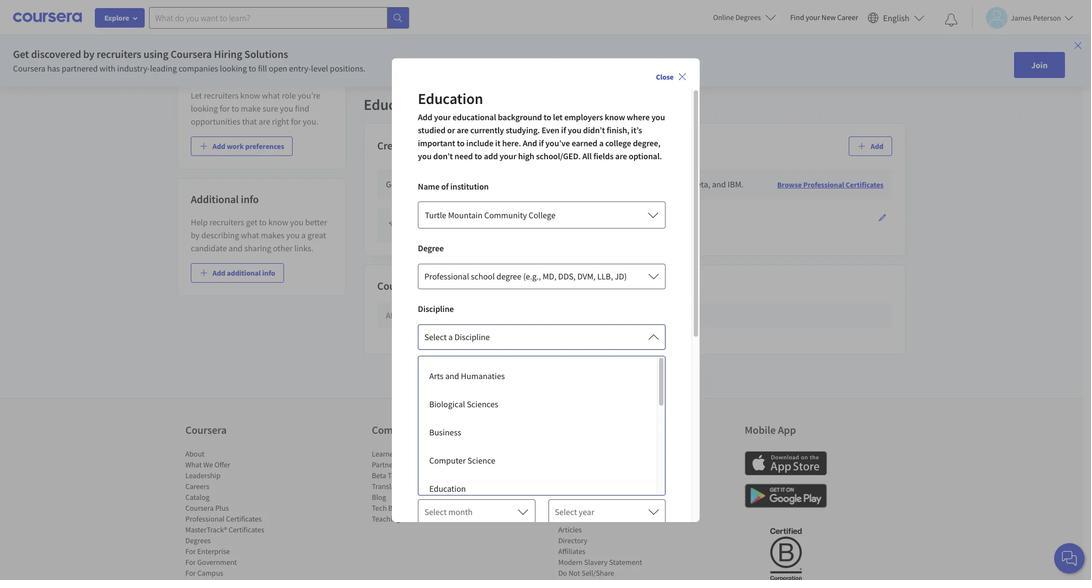 Task type: describe. For each thing, give the bounding box(es) containing it.
from
[[525, 179, 542, 190]]

know inside help recruiters get to know you better by describing what makes you a great candidate and sharing other links.
[[269, 217, 288, 228]]

professional school degree (e.g., md, dds, dvm, llb, jd)
[[424, 271, 627, 282]]

you're inside add your past work experience here. if you're just starting out, you can add internships or volunteer experience instead.
[[526, 32, 548, 43]]

select for select year
[[555, 507, 577, 517]]

internships
[[656, 32, 697, 43]]

you're inside let recruiters know what role you're looking for to make sure you find opportunities that are right for you.
[[298, 90, 321, 101]]

important
[[418, 137, 455, 148]]

and inside help recruiters get to know you better by describing what makes you a great candidate and sharing other links.
[[229, 243, 243, 254]]

add for add work preferences
[[213, 142, 225, 151]]

links.
[[294, 243, 314, 254]]

looking inside let recruiters know what role you're looking for to make sure you find opportunities that are right for you.
[[191, 103, 218, 114]]

update profile visibility
[[218, 35, 306, 46]]

add work preferences
[[213, 142, 284, 151]]

coursera plus link
[[185, 504, 229, 514]]

role-
[[455, 179, 472, 190]]

add for add your past work experience here. if you're just starting out, you can add internships or volunteer experience instead.
[[386, 32, 401, 43]]

sciences
[[467, 399, 499, 410]]

discipline inside popup button
[[454, 331, 490, 342]]

add inside add your past work experience here. if you're just starting out, you can add internships or volunteer experience instead.
[[641, 32, 655, 43]]

help for help recruiters get to know you better by describing what makes you a great candidate and sharing other links.
[[191, 217, 208, 228]]

logo of certified b corporation image
[[764, 523, 808, 581]]

degree,
[[633, 137, 661, 148]]

industry- inside get discovered by recruiters using coursera hiring solutions coursera has partnered with industry-leading companies looking to fill open entry-level positions.
[[117, 63, 150, 74]]

catalog
[[185, 493, 210, 503]]

that
[[242, 116, 257, 127]]

education add your educational background to let employers know where you studied or are currently studying. even if you didn't finish, it's important to include it here. and if you've earned a college degree, you don't need to add your high school/ged. all fields are optional.
[[418, 88, 665, 161]]

for enterprise link
[[185, 547, 230, 557]]

your up the studied on the top left of the page
[[434, 111, 451, 122]]

1 vertical spatial with
[[437, 179, 453, 190]]

a inside education add your educational background to let employers know where you studied or are currently studying. even if you didn't finish, it's important to include it here. and if you've earned a college degree, you don't need to add your high school/ged. all fields are optional.
[[599, 137, 604, 148]]

1 vertical spatial companies
[[606, 179, 645, 190]]

contact link
[[559, 515, 583, 525]]

of for institution
[[441, 181, 449, 192]]

0 horizontal spatial experience
[[386, 45, 426, 56]]

1 vertical spatial certificates
[[226, 515, 262, 525]]

info inside button
[[262, 268, 275, 278]]

about what we offer leadership careers catalog coursera plus professional certificates mastertrack® certificates degrees for enterprise for government for campus
[[185, 450, 264, 579]]

career
[[838, 12, 859, 22]]

community inside button
[[484, 209, 527, 220]]

show notifications image
[[945, 14, 958, 27]]

background
[[498, 111, 542, 122]]

degree
[[418, 242, 444, 253]]

education dialog
[[392, 58, 700, 581]]

help recruiters get to know you better by describing what makes you a great candidate and sharing other links.
[[191, 217, 327, 254]]

recruiters inside get discovered by recruiters using coursera hiring solutions coursera has partnered with industry-leading companies looking to fill open entry-level positions.
[[97, 47, 141, 61]]

government
[[197, 558, 237, 568]]

edit details for professional school degree  in majorname at turtle mountain community college. image
[[879, 214, 887, 222]]

Turtle Mountain Community College button
[[418, 201, 666, 228]]

preferences
[[245, 142, 284, 151]]

offer
[[215, 461, 230, 470]]

tech blog link
[[372, 504, 403, 514]]

humanaties
[[461, 371, 505, 382]]

what
[[185, 461, 202, 470]]

area
[[418, 364, 434, 375]]

2 horizontal spatial and
[[712, 179, 726, 190]]

opportunities
[[191, 116, 241, 127]]

Area of concentration text field
[[418, 385, 666, 412]]

mobile
[[745, 424, 776, 437]]

it's
[[631, 124, 642, 135]]

plus
[[215, 504, 229, 514]]

you left start
[[405, 310, 418, 321]]

additional
[[227, 268, 261, 278]]

degrees
[[185, 537, 211, 546]]

coursera up about on the left of the page
[[185, 424, 227, 437]]

educational
[[453, 111, 496, 122]]

professional inside about what we offer leadership careers catalog coursera plus professional certificates mastertrack® certificates degrees for enterprise for government for campus
[[185, 515, 225, 525]]

coursera inside about what we offer leadership careers catalog coursera plus professional certificates mastertrack® certificates degrees for enterprise for government for campus
[[185, 504, 214, 514]]

professional inside professional school degree (e.g., md, dds, dvm, llb, jd) popup button
[[424, 271, 469, 282]]

1 vertical spatial if
[[539, 137, 544, 148]]

let
[[553, 111, 563, 122]]

didn't
[[583, 124, 605, 135]]

recruiters for let
[[204, 90, 239, 101]]

mastertrack®
[[185, 526, 227, 536]]

download on the app store image
[[745, 452, 828, 476]]

coursera image
[[13, 9, 82, 26]]

get job-ready with role-based training from industry-leading companies like google, meta, and ibm.
[[386, 179, 744, 190]]

sharing
[[244, 243, 271, 254]]

all
[[582, 150, 592, 161]]

start
[[420, 310, 437, 321]]

add inside education add your educational background to let employers know where you studied or are currently studying. even if you didn't finish, it's important to include it here. and if you've earned a college degree, you don't need to add your high school/ged. all fields are optional.
[[418, 111, 432, 122]]

ibm.
[[728, 179, 744, 190]]

articles link
[[559, 526, 582, 536]]

month
[[448, 507, 473, 517]]

instead.
[[427, 45, 456, 56]]

discovered
[[31, 47, 81, 61]]

google,
[[661, 179, 689, 190]]

school for professional school degree (e.g., md, dds, dvm, llb, jd)
[[471, 271, 495, 282]]

mobile app
[[745, 424, 797, 437]]

add for add additional info
[[213, 268, 225, 278]]

name
[[418, 181, 440, 192]]

help link
[[559, 493, 573, 503]]

2 for from the top
[[185, 558, 196, 568]]

1 horizontal spatial leading
[[577, 179, 604, 190]]

to inside get discovered by recruiters using coursera hiring solutions coursera has partnered with industry-leading companies looking to fill open entry-level positions.
[[249, 63, 256, 74]]

what we offer link
[[185, 461, 230, 470]]

education inside education add your educational background to let employers know where you studied or are currently studying. even if you didn't finish, it's important to include it here. and if you've earned a college degree, you don't need to add your high school/ged. all fields are optional.
[[418, 88, 483, 108]]

job-
[[400, 179, 415, 190]]

profile
[[247, 35, 272, 46]]

join button
[[1015, 52, 1066, 78]]

additional
[[191, 193, 239, 206]]

just
[[550, 32, 563, 43]]

education inside discipline list box
[[430, 484, 466, 495]]

browse professional certificates link
[[778, 180, 884, 190]]

coursera left has
[[13, 63, 45, 74]]

help for help accessibility contact articles directory affiliates modern slavery statement do not sell/share
[[559, 493, 573, 503]]

date
[[443, 454, 463, 468]]

let
[[191, 90, 202, 101]]

are inside let recruiters know what role you're looking for to make sure you find opportunities that are right for you.
[[259, 116, 270, 127]]

need
[[454, 150, 473, 161]]

professional certificates link
[[185, 515, 262, 525]]

earned
[[572, 137, 598, 148]]

app
[[778, 424, 797, 437]]

to left let
[[544, 111, 551, 122]]

your right about
[[585, 310, 602, 321]]

directory link
[[559, 537, 588, 546]]

arts and humanaties
[[430, 371, 505, 382]]

coursera right using
[[171, 47, 212, 61]]

better
[[305, 217, 327, 228]]

new
[[822, 12, 836, 22]]

50 characters remaining
[[418, 417, 494, 426]]

biological sciences
[[430, 399, 499, 410]]

start
[[418, 454, 440, 468]]

by inside help recruiters get to know you better by describing what makes you a great candidate and sharing other links.
[[191, 230, 200, 241]]

additional info
[[191, 193, 259, 206]]

work inside button
[[227, 142, 244, 151]]

0 vertical spatial certificates
[[846, 180, 884, 190]]

enterprise
[[197, 547, 230, 557]]

get for discovered
[[13, 47, 29, 61]]

makes
[[261, 230, 285, 241]]

select a discipline button
[[418, 324, 666, 350]]

1 vertical spatial for
[[291, 116, 301, 127]]

2 vertical spatial certificates
[[229, 526, 264, 536]]

out,
[[594, 32, 609, 43]]

directory
[[559, 537, 588, 546]]

add your past work experience here. if you're just starting out, you can add internships or volunteer experience instead.
[[386, 32, 743, 56]]

coursera up after
[[377, 279, 419, 293]]

finish,
[[607, 124, 630, 135]]

don't
[[433, 150, 453, 161]]

to up the need
[[457, 137, 465, 148]]

translators
[[372, 482, 407, 492]]

50
[[418, 417, 425, 426]]

professional school degree
[[425, 227, 522, 237]]

not
[[569, 569, 580, 579]]

careers
[[185, 482, 210, 492]]

1 horizontal spatial blog
[[388, 504, 403, 514]]

get
[[246, 217, 258, 228]]

mountain inside button
[[448, 209, 483, 220]]

education up credentials on the left top of the page
[[364, 95, 429, 114]]

business
[[430, 427, 461, 438]]

to inside let recruiters know what role you're looking for to make sure you find opportunities that are right for you.
[[232, 103, 239, 114]]

2 vertical spatial here.
[[678, 310, 697, 321]]

0 horizontal spatial discipline
[[418, 303, 454, 314]]

on
[[470, 310, 479, 321]]

companies inside get discovered by recruiters using coursera hiring solutions coursera has partnered with industry-leading companies looking to fill open entry-level positions.
[[179, 63, 218, 74]]

arts
[[430, 371, 444, 382]]



Task type: locate. For each thing, give the bounding box(es) containing it.
2 vertical spatial a
[[448, 331, 453, 342]]

if right and
[[539, 137, 544, 148]]

help up describing
[[191, 217, 208, 228]]

None search field
[[149, 7, 409, 28]]

you left better
[[290, 217, 304, 228]]

concentration
[[445, 364, 496, 375]]

info right additional
[[262, 268, 275, 278]]

0 vertical spatial get
[[13, 47, 29, 61]]

join
[[1032, 60, 1048, 71]]

here.
[[499, 32, 517, 43], [502, 137, 521, 148], [678, 310, 697, 321]]

affiliates link
[[559, 547, 586, 557]]

blog link
[[372, 493, 386, 503]]

list for coursera
[[185, 449, 278, 581]]

1 vertical spatial here.
[[502, 137, 521, 148]]

learning for first
[[468, 279, 506, 293]]

by up the partnered at top
[[83, 47, 95, 61]]

companies left like
[[606, 179, 645, 190]]

0 horizontal spatial work
[[227, 142, 244, 151]]

0 vertical spatial for
[[220, 103, 230, 114]]

help inside help accessibility contact articles directory affiliates modern slavery statement do not sell/share
[[559, 493, 573, 503]]

blog up the tech on the bottom left of the page
[[372, 493, 386, 503]]

name of institution
[[418, 181, 489, 192]]

companies
[[179, 63, 218, 74], [606, 179, 645, 190]]

1 horizontal spatial get
[[386, 179, 399, 190]]

and
[[523, 137, 537, 148]]

you down important at the left of page
[[418, 150, 432, 161]]

you
[[611, 32, 624, 43], [280, 103, 293, 114], [652, 111, 665, 122], [568, 124, 581, 135], [418, 150, 432, 161], [290, 217, 304, 228], [286, 230, 300, 241], [405, 310, 418, 321]]

1 horizontal spatial know
[[269, 217, 288, 228]]

leading down all
[[577, 179, 604, 190]]

certificates up edit details for professional school degree  in majorname at turtle mountain community college. image
[[846, 180, 884, 190]]

1 horizontal spatial add
[[641, 32, 655, 43]]

computer science
[[430, 456, 496, 466]]

open
[[269, 63, 288, 74]]

hiring
[[214, 47, 242, 61]]

list
[[185, 449, 278, 581], [372, 449, 464, 525], [559, 449, 651, 579]]

md,
[[543, 271, 557, 282]]

1 for from the top
[[185, 547, 196, 557]]

college
[[605, 137, 631, 148]]

looking
[[220, 63, 247, 74], [191, 103, 218, 114]]

you right 'where'
[[652, 111, 665, 122]]

here. right appear
[[678, 310, 697, 321]]

for up for campus link
[[185, 558, 196, 568]]

recruiters right let
[[204, 90, 239, 101]]

chat with us image
[[1061, 550, 1079, 568]]

education up educational
[[418, 88, 483, 108]]

add down the it
[[484, 150, 498, 161]]

get inside get discovered by recruiters using coursera hiring solutions coursera has partnered with industry-leading companies looking to fill open entry-level positions.
[[13, 47, 29, 61]]

your down the it
[[500, 150, 516, 161]]

0 vertical spatial looking
[[220, 63, 247, 74]]

0 vertical spatial if
[[561, 124, 566, 135]]

3 list from the left
[[559, 449, 651, 579]]

and left ibm.
[[712, 179, 726, 190]]

0 horizontal spatial companies
[[179, 63, 218, 74]]

1 horizontal spatial what
[[262, 90, 280, 101]]

help
[[191, 217, 208, 228], [559, 493, 573, 503]]

2 vertical spatial for
[[185, 569, 196, 579]]

month
[[418, 478, 442, 489]]

looking down let
[[191, 103, 218, 114]]

1 vertical spatial blog
[[388, 504, 403, 514]]

0 vertical spatial a
[[599, 137, 604, 148]]

1 vertical spatial leading
[[577, 179, 604, 190]]

with inside get discovered by recruiters using coursera hiring solutions coursera has partnered with industry-leading companies looking to fill open entry-level positions.
[[100, 63, 116, 74]]

you inside add your past work experience here. if you're just starting out, you can add internships or volunteer experience instead.
[[611, 32, 624, 43]]

you down "employers"
[[568, 124, 581, 135]]

your left past
[[402, 32, 419, 43]]

find your new career
[[791, 12, 859, 22]]

0 horizontal spatial with
[[100, 63, 116, 74]]

characters
[[427, 417, 460, 426]]

2 horizontal spatial know
[[605, 111, 625, 122]]

recruiters for help
[[210, 217, 244, 228]]

are down educational
[[457, 124, 469, 135]]

0 horizontal spatial or
[[447, 124, 455, 135]]

work up instead.
[[438, 32, 456, 43]]

professional right browse
[[804, 180, 845, 190]]

1 vertical spatial and
[[229, 243, 243, 254]]

college inside button
[[529, 209, 556, 220]]

if
[[561, 124, 566, 135], [539, 137, 544, 148]]

education up select month
[[430, 484, 466, 495]]

and right arts at the bottom left of the page
[[445, 371, 459, 382]]

are down sure
[[259, 116, 270, 127]]

of for concentration
[[436, 364, 443, 375]]

0 vertical spatial or
[[699, 32, 707, 43]]

include
[[466, 137, 494, 148]]

1 horizontal spatial industry-
[[544, 179, 577, 190]]

english
[[884, 12, 910, 23]]

professional up mastertrack®
[[185, 515, 225, 525]]

0 vertical spatial leading
[[150, 63, 177, 74]]

0 vertical spatial what
[[262, 90, 280, 101]]

get for job-
[[386, 179, 399, 190]]

0 vertical spatial add
[[641, 32, 655, 43]]

experience left if
[[458, 32, 497, 43]]

about
[[562, 310, 584, 321]]

1 horizontal spatial by
[[191, 230, 200, 241]]

know inside let recruiters know what role you're looking for to make sure you find opportunities that are right for you.
[[240, 90, 260, 101]]

or left volunteer
[[699, 32, 707, 43]]

0 horizontal spatial blog
[[372, 493, 386, 503]]

select a discipline
[[424, 331, 490, 342]]

1 vertical spatial a
[[302, 230, 306, 241]]

0 horizontal spatial what
[[241, 230, 259, 241]]

if right even in the top of the page
[[561, 124, 566, 135]]

even
[[542, 124, 560, 135]]

certificates down 'professional certificates' link
[[229, 526, 264, 536]]

0 horizontal spatial if
[[539, 137, 544, 148]]

0 vertical spatial learning
[[468, 279, 506, 293]]

information
[[517, 310, 560, 321]]

will
[[637, 310, 649, 321]]

0 vertical spatial help
[[191, 217, 208, 228]]

0 vertical spatial here.
[[499, 32, 517, 43]]

know inside education add your educational background to let employers know where you studied or are currently studying. even if you didn't finish, it's important to include it here. and if you've earned a college degree, you don't need to add your high school/ged. all fields are optional.
[[605, 111, 625, 122]]

close button
[[652, 67, 691, 86]]

turtle mountain community college inside button
[[425, 209, 556, 220]]

turtle inside button
[[425, 209, 446, 220]]

partners
[[372, 461, 399, 470]]

add inside education add your educational background to let employers know where you studied or are currently studying. even if you didn't finish, it's important to include it here. and if you've earned a college degree, you don't need to add your high school/ged. all fields are optional.
[[484, 150, 498, 161]]

coursera down catalog link
[[185, 504, 214, 514]]

select inside select year popup button
[[555, 507, 577, 517]]

a inside popup button
[[448, 331, 453, 342]]

skills-
[[421, 279, 448, 293]]

0 vertical spatial work
[[438, 32, 456, 43]]

discipline list box
[[419, 357, 665, 502]]

leading down using
[[150, 63, 177, 74]]

or inside education add your educational background to let employers know where you studied or are currently studying. even if you didn't finish, it's important to include it here. and if you've earned a college degree, you don't need to add your high school/ged. all fields are optional.
[[447, 124, 455, 135]]

select inside the select month popup button
[[424, 507, 447, 517]]

2 list from the left
[[372, 449, 464, 525]]

for down degrees on the bottom left
[[185, 547, 196, 557]]

0 vertical spatial of
[[441, 181, 449, 192]]

a up area of concentration
[[448, 331, 453, 342]]

professional down degree
[[424, 271, 469, 282]]

info up get
[[241, 193, 259, 206]]

select month button
[[418, 499, 535, 525]]

for up opportunities
[[220, 103, 230, 114]]

learning up select a discipline on the bottom left of the page
[[438, 310, 468, 321]]

learners link
[[372, 450, 399, 460]]

1 list from the left
[[185, 449, 278, 581]]

select inside select a discipline popup button
[[424, 331, 447, 342]]

0 vertical spatial experience
[[458, 32, 497, 43]]

1 horizontal spatial experience
[[458, 32, 497, 43]]

select year
[[555, 507, 594, 517]]

you down role
[[280, 103, 293, 114]]

school down based
[[472, 227, 496, 237]]

0 vertical spatial blog
[[372, 493, 386, 503]]

0 vertical spatial recruiters
[[97, 47, 141, 61]]

coursera,
[[481, 310, 516, 321]]

1 horizontal spatial you're
[[526, 32, 548, 43]]

learners partners beta testers translators blog tech blog teaching center
[[372, 450, 423, 525]]

recruiters up describing
[[210, 217, 244, 228]]

and inside discipline list box
[[445, 371, 459, 382]]

careers link
[[185, 482, 210, 492]]

0 horizontal spatial help
[[191, 217, 208, 228]]

looking inside get discovered by recruiters using coursera hiring solutions coursera has partnered with industry-leading companies looking to fill open entry-level positions.
[[220, 63, 247, 74]]

and
[[712, 179, 726, 190], [229, 243, 243, 254], [445, 371, 459, 382]]

beta
[[372, 472, 386, 481]]

studied
[[418, 124, 445, 135]]

ready
[[415, 179, 435, 190]]

employers
[[564, 111, 603, 122]]

1 vertical spatial work
[[227, 142, 244, 151]]

1 horizontal spatial companies
[[606, 179, 645, 190]]

school inside popup button
[[471, 271, 495, 282]]

your
[[806, 12, 821, 22], [402, 32, 419, 43], [434, 111, 451, 122], [500, 150, 516, 161], [585, 310, 602, 321]]

turtle mountain community college
[[425, 209, 563, 220], [425, 209, 556, 220]]

2 vertical spatial know
[[269, 217, 288, 228]]

a up fields
[[599, 137, 604, 148]]

contact
[[559, 515, 583, 525]]

professional school degree (e.g., md, dds, dvm, llb, jd) button
[[418, 263, 666, 289]]

select for select month
[[424, 507, 447, 517]]

degree left (e.g.,
[[497, 271, 521, 282]]

you're right if
[[526, 32, 548, 43]]

to left make
[[232, 103, 239, 114]]

1 horizontal spatial for
[[291, 116, 301, 127]]

coursera skills-first learning
[[377, 279, 506, 293]]

volunteer
[[708, 32, 743, 43]]

1 horizontal spatial with
[[437, 179, 453, 190]]

studying.
[[506, 124, 540, 135]]

describing
[[201, 230, 239, 241]]

1 vertical spatial recruiters
[[204, 90, 239, 101]]

1 vertical spatial know
[[605, 111, 625, 122]]

here. left if
[[499, 32, 517, 43]]

1 vertical spatial of
[[436, 364, 443, 375]]

1 vertical spatial you're
[[298, 90, 321, 101]]

are down college on the top of the page
[[615, 150, 627, 161]]

your inside add your past work experience here. if you're just starting out, you can add internships or volunteer experience instead.
[[402, 32, 419, 43]]

english button
[[864, 0, 930, 35]]

your right find
[[806, 12, 821, 22]]

help up accessibility link
[[559, 493, 573, 503]]

0 vertical spatial by
[[83, 47, 95, 61]]

you inside let recruiters know what role you're looking for to make sure you find opportunities that are right for you.
[[280, 103, 293, 114]]

with right the partnered at top
[[100, 63, 116, 74]]

other
[[273, 243, 293, 254]]

1 horizontal spatial list
[[372, 449, 464, 525]]

help inside help recruiters get to know you better by describing what makes you a great candidate and sharing other links.
[[191, 217, 208, 228]]

add work preferences button
[[191, 137, 293, 156]]

0 horizontal spatial for
[[220, 103, 230, 114]]

of right area
[[436, 364, 443, 375]]

1 vertical spatial looking
[[191, 103, 218, 114]]

degree inside professional school degree (e.g., md, dds, dvm, llb, jd) popup button
[[497, 271, 521, 282]]

degree for professional school degree
[[497, 227, 522, 237]]

for left the campus
[[185, 569, 196, 579]]

of
[[441, 181, 449, 192], [436, 364, 443, 375]]

here. right the it
[[502, 137, 521, 148]]

add inside add your past work experience here. if you're just starting out, you can add internships or volunteer experience instead.
[[386, 32, 401, 43]]

to inside help recruiters get to know you better by describing what makes you a great candidate and sharing other links.
[[259, 217, 267, 228]]

here. inside add your past work experience here. if you're just starting out, you can add internships or volunteer experience instead.
[[499, 32, 517, 43]]

1 vertical spatial learning
[[438, 310, 468, 321]]

blog up teaching center link
[[388, 504, 403, 514]]

you left can
[[611, 32, 624, 43]]

2 horizontal spatial are
[[615, 150, 627, 161]]

to right get
[[259, 217, 267, 228]]

professional up degree
[[425, 227, 470, 237]]

what inside help recruiters get to know you better by describing what makes you a great candidate and sharing other links.
[[241, 230, 259, 241]]

list containing help
[[559, 449, 651, 579]]

select for select a discipline
[[424, 331, 447, 342]]

certificates up mastertrack® certificates link
[[226, 515, 262, 525]]

experience down past
[[386, 45, 426, 56]]

1 horizontal spatial are
[[457, 124, 469, 135]]

certificates
[[846, 180, 884, 190], [226, 515, 262, 525], [229, 526, 264, 536]]

1 vertical spatial industry-
[[544, 179, 577, 190]]

if
[[519, 32, 524, 43]]

what inside let recruiters know what role you're looking for to make sure you find opportunities that are right for you.
[[262, 90, 280, 101]]

right
[[272, 116, 289, 127]]

get
[[13, 47, 29, 61], [386, 179, 399, 190]]

1 horizontal spatial or
[[699, 32, 707, 43]]

1 vertical spatial discipline
[[454, 331, 490, 342]]

1 vertical spatial what
[[241, 230, 259, 241]]

industry- right from
[[544, 179, 577, 190]]

0 horizontal spatial industry-
[[117, 63, 150, 74]]

what
[[262, 90, 280, 101], [241, 230, 259, 241]]

what down get
[[241, 230, 259, 241]]

2 horizontal spatial list
[[559, 449, 651, 579]]

modern slavery statement link
[[559, 558, 643, 568]]

0 vertical spatial industry-
[[117, 63, 150, 74]]

add right can
[[641, 32, 655, 43]]

1 vertical spatial add
[[484, 150, 498, 161]]

0 vertical spatial you're
[[526, 32, 548, 43]]

list item
[[185, 579, 278, 581]]

list containing about
[[185, 449, 278, 581]]

0 horizontal spatial are
[[259, 116, 270, 127]]

it
[[495, 137, 501, 148]]

or right the studied on the top left of the page
[[447, 124, 455, 135]]

0 vertical spatial degree
[[497, 227, 522, 237]]

learning right first
[[468, 279, 506, 293]]

companies up let
[[179, 63, 218, 74]]

0 horizontal spatial know
[[240, 90, 260, 101]]

know up makes
[[269, 217, 288, 228]]

do
[[559, 569, 567, 579]]

1 horizontal spatial if
[[561, 124, 566, 135]]

or inside add your past work experience here. if you're just starting out, you can add internships or volunteer experience instead.
[[699, 32, 707, 43]]

with left role-
[[437, 179, 453, 190]]

positions.
[[330, 63, 366, 74]]

what up sure
[[262, 90, 280, 101]]

professional
[[804, 180, 845, 190], [425, 227, 470, 237], [424, 271, 469, 282], [185, 515, 225, 525]]

for down find
[[291, 116, 301, 127]]

work down that
[[227, 142, 244, 151]]

0 horizontal spatial looking
[[191, 103, 218, 114]]

1 horizontal spatial info
[[262, 268, 275, 278]]

0 horizontal spatial add
[[484, 150, 498, 161]]

to down include
[[475, 150, 482, 161]]

based
[[472, 179, 493, 190]]

you up other
[[286, 230, 300, 241]]

leading inside get discovered by recruiters using coursera hiring solutions coursera has partnered with industry-leading companies looking to fill open entry-level positions.
[[150, 63, 177, 74]]

1 vertical spatial by
[[191, 230, 200, 241]]

a inside help recruiters get to know you better by describing what makes you a great candidate and sharing other links.
[[302, 230, 306, 241]]

get it on google play image
[[745, 485, 828, 509]]

0 horizontal spatial by
[[83, 47, 95, 61]]

recruiters left using
[[97, 47, 141, 61]]

3 for from the top
[[185, 569, 196, 579]]

learning
[[468, 279, 506, 293], [438, 310, 468, 321]]

browse professional certificates
[[778, 180, 884, 190]]

1 horizontal spatial work
[[438, 32, 456, 43]]

optional.
[[629, 150, 662, 161]]

industry- down using
[[117, 63, 150, 74]]

learning for start
[[438, 310, 468, 321]]

a up "links."
[[302, 230, 306, 241]]

1 vertical spatial school
[[471, 271, 495, 282]]

know up make
[[240, 90, 260, 101]]

1 horizontal spatial discipline
[[454, 331, 490, 342]]

2 horizontal spatial a
[[599, 137, 604, 148]]

discipline down on
[[454, 331, 490, 342]]

degree for professional school degree (e.g., md, dds, dvm, llb, jd)
[[497, 271, 521, 282]]

0 vertical spatial discipline
[[418, 303, 454, 314]]

we
[[203, 461, 213, 470]]

of right name
[[441, 181, 449, 192]]

1 vertical spatial experience
[[386, 45, 426, 56]]

recruiters inside help recruiters get to know you better by describing what makes you a great candidate and sharing other links.
[[210, 217, 244, 228]]

here. inside education add your educational background to let employers know where you studied or are currently studying. even if you didn't finish, it's important to include it here. and if you've earned a college degree, you don't need to add your high school/ged. all fields are optional.
[[502, 137, 521, 148]]

work inside add your past work experience here. if you're just starting out, you can add internships or volunteer experience instead.
[[438, 32, 456, 43]]

degrees link
[[185, 537, 211, 546]]

campus
[[197, 569, 223, 579]]

0 vertical spatial with
[[100, 63, 116, 74]]

0 horizontal spatial get
[[13, 47, 29, 61]]

about
[[185, 450, 205, 460]]

1 horizontal spatial a
[[448, 331, 453, 342]]

close
[[656, 72, 674, 81]]

0 horizontal spatial a
[[302, 230, 306, 241]]

list containing learners
[[372, 449, 464, 525]]

know up finish,
[[605, 111, 625, 122]]

school right first
[[471, 271, 495, 282]]

0 vertical spatial and
[[712, 179, 726, 190]]

school for professional school degree
[[472, 227, 496, 237]]

has
[[47, 63, 60, 74]]

by up candidate
[[191, 230, 200, 241]]

0 horizontal spatial info
[[241, 193, 259, 206]]

looking down hiring
[[220, 63, 247, 74]]

get left discovered
[[13, 47, 29, 61]]

recruiters inside let recruiters know what role you're looking for to make sure you find opportunities that are right for you.
[[204, 90, 239, 101]]

1 vertical spatial help
[[559, 493, 573, 503]]

high
[[518, 150, 534, 161]]

2 vertical spatial recruiters
[[210, 217, 244, 228]]

you're up find
[[298, 90, 321, 101]]

1 vertical spatial or
[[447, 124, 455, 135]]

biological
[[430, 399, 465, 410]]

fields
[[594, 150, 614, 161]]

and down describing
[[229, 243, 243, 254]]

list for community
[[372, 449, 464, 525]]

discipline down skills-
[[418, 303, 454, 314]]

by inside get discovered by recruiters using coursera hiring solutions coursera has partnered with industry-leading companies looking to fill open entry-level positions.
[[83, 47, 95, 61]]

solutions
[[245, 47, 288, 61]]

degree up professional school degree (e.g., md, dds, dvm, llb, jd)
[[497, 227, 522, 237]]

industry-
[[117, 63, 150, 74], [544, 179, 577, 190]]

0 horizontal spatial and
[[229, 243, 243, 254]]

1 vertical spatial info
[[262, 268, 275, 278]]

to left fill
[[249, 63, 256, 74]]



Task type: vqa. For each thing, say whether or not it's contained in the screenshot.
What do you want to learn? text box
no



